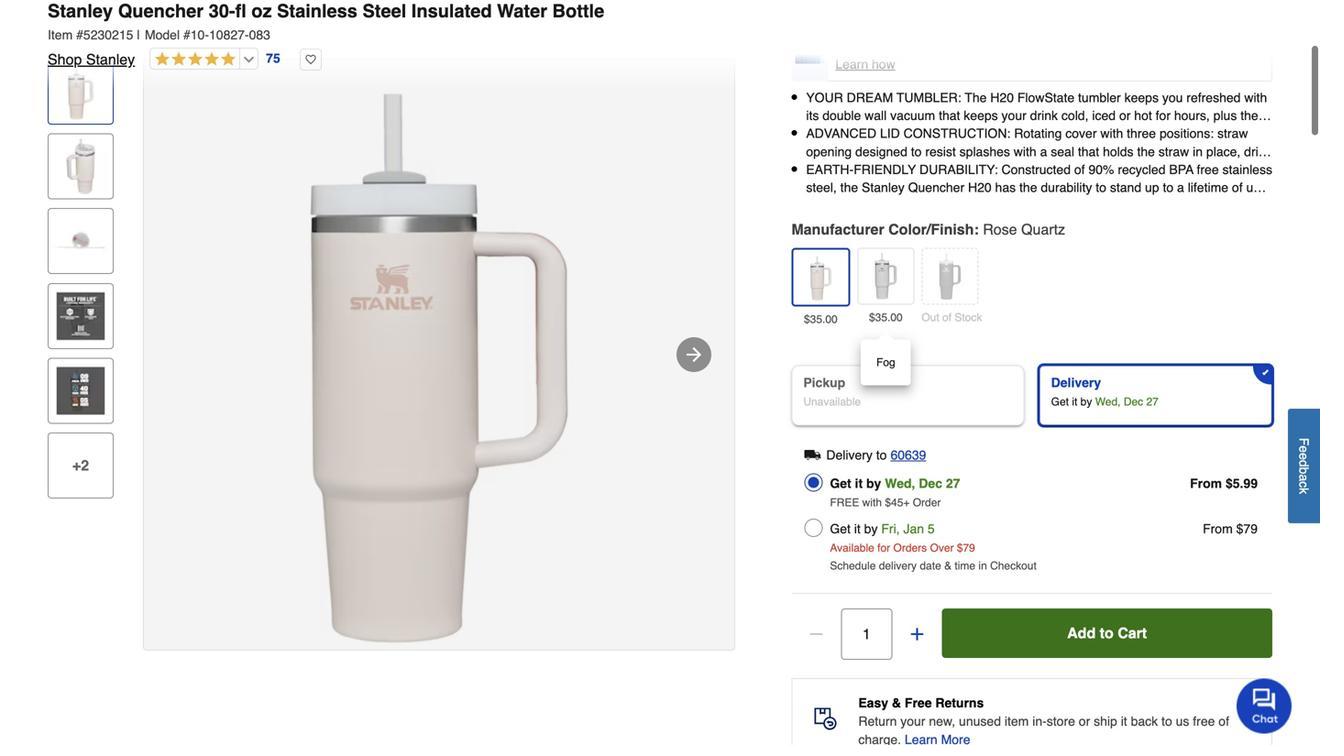 Task type: locate. For each thing, give the bounding box(es) containing it.
$35.00 for fog image
[[869, 311, 903, 324]]

use
[[893, 198, 913, 213], [969, 198, 990, 213]]

a down rotating
[[1040, 144, 1048, 159]]

narrow
[[806, 126, 846, 141]]

heart outline image
[[300, 49, 322, 71]]

0 vertical spatial keeps
[[1125, 90, 1159, 105]]

plastic
[[993, 198, 1030, 213]]

e up d
[[1297, 446, 1312, 453]]

1 vertical spatial get
[[830, 476, 852, 491]]

0 horizontal spatial your
[[901, 714, 926, 729]]

0 horizontal spatial that
[[939, 108, 961, 123]]

for
[[1156, 108, 1171, 123], [961, 162, 976, 177], [878, 542, 891, 555]]

insulated
[[412, 0, 492, 22]]

1 horizontal spatial keeps
[[1125, 90, 1159, 105]]

stainless
[[277, 0, 358, 22]]

0 vertical spatial for
[[1156, 108, 1171, 123]]

from down from $5.99
[[1203, 522, 1233, 537]]

free up the lifetime
[[1197, 162, 1219, 177]]

item
[[48, 28, 73, 42]]

and down the designed
[[859, 162, 881, 177]]

1 horizontal spatial dec
[[1124, 396, 1144, 409]]

h20 down added
[[968, 180, 992, 195]]

and down durability
[[1075, 198, 1096, 213]]

2 horizontal spatial for
[[1156, 108, 1171, 123]]

1 horizontal spatial #
[[183, 28, 191, 42]]

of down stainless
[[1232, 180, 1243, 195]]

2 vertical spatial stanley
[[862, 180, 905, 195]]

1 vertical spatial your
[[901, 714, 926, 729]]

stanley  #10-10827-083 - thumbnail image
[[52, 63, 109, 120]]

from for from $79
[[1203, 522, 1233, 537]]

from $79
[[1203, 522, 1258, 537]]

that down cup
[[1078, 144, 1100, 159]]

quencher up model
[[118, 0, 204, 22]]

1 horizontal spatial delivery
[[1052, 376, 1101, 390]]

order
[[913, 497, 941, 509]]

0 horizontal spatial quencher
[[118, 0, 204, 22]]

$79 down $5.99
[[1237, 522, 1258, 537]]

#
[[76, 28, 83, 42], [183, 28, 191, 42]]

10-
[[191, 28, 209, 42]]

fog
[[877, 356, 896, 369]]

0 horizontal spatial or
[[1079, 714, 1091, 729]]

1 vertical spatial quencher
[[908, 180, 965, 195]]

0 vertical spatial drink
[[1030, 108, 1058, 123]]

1 vertical spatial for
[[961, 162, 976, 177]]

a inside button
[[1297, 474, 1312, 482]]

083
[[249, 28, 270, 42]]

1 vertical spatial and
[[859, 162, 881, 177]]

ship
[[1094, 714, 1118, 729]]

h20 inside earth-friendly durability: constructed of 90% recycled bpa free stainless steel, the stanley quencher h20 has the durability to stand up to a lifetime of use, eliminating the use of single-use plastic bottles and straws
[[968, 180, 992, 195]]

use,
[[1247, 180, 1271, 195]]

1 horizontal spatial for
[[961, 162, 976, 177]]

stanley  #10-10827-083 - thumbnail5 image
[[52, 363, 109, 419]]

1 vertical spatial dec
[[919, 476, 943, 491]]

vacuum
[[891, 108, 936, 123]]

f e e d b a c k button
[[1288, 409, 1321, 523]]

0 vertical spatial that
[[939, 108, 961, 123]]

to down sizes
[[911, 144, 922, 159]]

the
[[965, 90, 987, 105]]

full-
[[884, 162, 905, 177]]

to left us
[[1162, 714, 1173, 729]]

0 vertical spatial straw
[[1218, 126, 1248, 141]]

in-
[[1033, 714, 1047, 729]]

1 vertical spatial 27
[[946, 476, 961, 491]]

0 vertical spatial from
[[1190, 476, 1222, 491]]

with up holds
[[1101, 126, 1124, 141]]

0 horizontal spatial keeps
[[964, 108, 998, 123]]

0 horizontal spatial and
[[859, 162, 881, 177]]

1 vertical spatial delivery
[[827, 448, 873, 463]]

straws
[[1100, 198, 1137, 213]]

1 vertical spatial free
[[1193, 714, 1215, 729]]

splashes
[[960, 144, 1010, 159]]

stainless
[[1223, 162, 1273, 177]]

place,
[[1207, 144, 1241, 159]]

1 horizontal spatial quencher
[[908, 180, 965, 195]]

straw
[[1218, 126, 1248, 141], [1159, 144, 1190, 159]]

safe
[[806, 144, 831, 159]]

& left free
[[892, 696, 901, 711]]

h20 right the
[[991, 90, 1014, 105]]

or left hot
[[1120, 108, 1131, 123]]

free inside earth-friendly durability: constructed of 90% recycled bpa free stainless steel, the stanley quencher h20 has the durability to stand up to a lifetime of use, eliminating the use of single-use plastic bottles and straws
[[1197, 162, 1219, 177]]

eliminating
[[806, 198, 868, 213]]

e up b
[[1297, 453, 1312, 460]]

for right hot
[[1156, 108, 1171, 123]]

stanley down 5230215
[[86, 51, 135, 68]]

leak
[[1019, 162, 1043, 177]]

0 horizontal spatial straw
[[1159, 144, 1190, 159]]

delivery inside delivery get it by wed, dec 27
[[1052, 376, 1101, 390]]

cover down resist
[[905, 162, 936, 177]]

keeps up hot
[[1125, 90, 1159, 105]]

$35.00 for rose quartz image
[[804, 313, 838, 326]]

1 horizontal spatial that
[[1078, 144, 1100, 159]]

& left time
[[945, 560, 952, 572]]

1 horizontal spatial &
[[945, 560, 952, 572]]

get
[[1052, 396, 1069, 409], [830, 476, 852, 491], [830, 522, 851, 537]]

and inside earth-friendly durability: constructed of 90% recycled bpa free stainless steel, the stanley quencher h20 has the durability to stand up to a lifetime of use, eliminating the use of single-use plastic bottles and straws
[[1075, 198, 1096, 213]]

0 vertical spatial your
[[1002, 108, 1027, 123]]

arrow right image
[[683, 344, 705, 366]]

you
[[1163, 90, 1183, 105]]

date
[[920, 560, 942, 572]]

1 horizontal spatial 27
[[1147, 396, 1159, 409]]

0 horizontal spatial &
[[892, 696, 901, 711]]

or inside your dream tumbler: the h20 flowstate tumbler keeps you refreshed with its double wall vacuum that keeps your drink cold, iced or hot for hours, plus the narrow base on all sizes fits just about any car cup holder and it is dishwasher safe
[[1120, 108, 1131, 123]]

1 horizontal spatial and
[[1075, 198, 1096, 213]]

oz
[[252, 0, 272, 22]]

delivery
[[1052, 376, 1101, 390], [827, 448, 873, 463]]

durability
[[1041, 180, 1093, 195]]

1 vertical spatial or
[[1079, 714, 1091, 729]]

0 vertical spatial free
[[1197, 162, 1219, 177]]

get inside get it by wed, dec 27 free with $45+ order
[[830, 476, 852, 491]]

27
[[1147, 396, 1159, 409], [946, 476, 961, 491]]

with inside your dream tumbler: the h20 flowstate tumbler keeps you refreshed with its double wall vacuum that keeps your drink cold, iced or hot for hours, plus the narrow base on all sizes fits just about any car cup holder and it is dishwasher safe
[[1245, 90, 1268, 105]]

unused
[[959, 714, 1001, 729]]

the up recycled
[[1138, 144, 1155, 159]]

quencher inside earth-friendly durability: constructed of 90% recycled bpa free stainless steel, the stanley quencher h20 has the durability to stand up to a lifetime of use, eliminating the use of single-use plastic bottles and straws
[[908, 180, 965, 195]]

# right item
[[76, 28, 83, 42]]

from
[[1190, 476, 1222, 491], [1203, 522, 1233, 537]]

stanley inside 'stanley quencher 30-fl oz stainless steel insulated water bottle item # 5230215 | model # 10-10827-083'
[[48, 0, 113, 22]]

0 horizontal spatial #
[[76, 28, 83, 42]]

in down positions:
[[1193, 144, 1203, 159]]

add to cart button
[[942, 609, 1273, 658]]

0 vertical spatial stanley
[[48, 0, 113, 22]]

option group
[[784, 358, 1280, 433]]

get for wed, dec 27
[[830, 476, 852, 491]]

easy
[[859, 696, 889, 711]]

$79
[[1237, 522, 1258, 537], [957, 542, 976, 555]]

1 vertical spatial $79
[[957, 542, 976, 555]]

1 horizontal spatial $35.00
[[869, 311, 903, 324]]

1 horizontal spatial drink
[[1245, 144, 1272, 159]]

stanley
[[48, 0, 113, 22], [86, 51, 135, 68], [862, 180, 905, 195]]

0 horizontal spatial in
[[979, 560, 987, 572]]

delivery
[[879, 560, 917, 572]]

0 vertical spatial h20
[[991, 90, 1014, 105]]

|
[[137, 28, 140, 42]]

that inside your dream tumbler: the h20 flowstate tumbler keeps you refreshed with its double wall vacuum that keeps your drink cold, iced or hot for hours, plus the narrow base on all sizes fits just about any car cup holder and it is dishwasher safe
[[939, 108, 961, 123]]

:
[[974, 221, 979, 238]]

0 vertical spatial by
[[1081, 396, 1093, 409]]

1 use from the left
[[893, 198, 913, 213]]

1 vertical spatial that
[[1078, 144, 1100, 159]]

learn
[[836, 57, 869, 72]]

0 horizontal spatial $79
[[957, 542, 976, 555]]

keeps up just
[[964, 108, 998, 123]]

1 vertical spatial &
[[892, 696, 901, 711]]

return
[[859, 714, 897, 729]]

the
[[1241, 108, 1259, 123], [1138, 144, 1155, 159], [841, 180, 858, 195], [1020, 180, 1038, 195], [871, 198, 889, 213]]

your up the about at the top of page
[[1002, 108, 1027, 123]]

straw down is
[[1159, 144, 1190, 159]]

constructed
[[1002, 162, 1071, 177]]

wall
[[865, 108, 887, 123]]

1 vertical spatial a
[[1177, 180, 1185, 195]]

1 horizontal spatial straw
[[1218, 126, 1248, 141]]

0 vertical spatial 27
[[1147, 396, 1159, 409]]

for down "fri,"
[[878, 542, 891, 555]]

straw down plus
[[1218, 126, 1248, 141]]

how
[[872, 57, 896, 72]]

in right time
[[979, 560, 987, 572]]

use up the :
[[969, 198, 990, 213]]

0 vertical spatial dec
[[1124, 396, 1144, 409]]

1 vertical spatial drink
[[1245, 144, 1272, 159]]

the up eliminating
[[841, 180, 858, 195]]

0 horizontal spatial delivery
[[827, 448, 873, 463]]

cover down cold,
[[1066, 126, 1097, 141]]

1 vertical spatial by
[[867, 476, 882, 491]]

for right top
[[961, 162, 976, 177]]

0 horizontal spatial wed,
[[885, 476, 916, 491]]

quencher down top
[[908, 180, 965, 195]]

h20
[[991, 90, 1014, 105], [968, 180, 992, 195]]

$35.00 down fog image
[[869, 311, 903, 324]]

&
[[945, 560, 952, 572], [892, 696, 901, 711]]

get for fri, jan 5
[[830, 522, 851, 537]]

2 vertical spatial get
[[830, 522, 851, 537]]

the right plus
[[1241, 108, 1259, 123]]

that up fits
[[939, 108, 961, 123]]

$5.99
[[1226, 476, 1258, 491]]

to right the add
[[1100, 625, 1114, 642]]

a up k
[[1297, 474, 1312, 482]]

of right us
[[1219, 714, 1230, 729]]

or left ship
[[1079, 714, 1091, 729]]

stanley inside earth-friendly durability: constructed of 90% recycled bpa free stainless steel, the stanley quencher h20 has the durability to stand up to a lifetime of use, eliminating the use of single-use plastic bottles and straws
[[862, 180, 905, 195]]

# right model
[[183, 28, 191, 42]]

to right up
[[1163, 180, 1174, 195]]

0 vertical spatial a
[[1040, 144, 1048, 159]]

store
[[1047, 714, 1076, 729]]

1 vertical spatial in
[[979, 560, 987, 572]]

1 horizontal spatial a
[[1177, 180, 1185, 195]]

chat invite button image
[[1237, 678, 1293, 734]]

drink up stainless
[[1245, 144, 1272, 159]]

out of stock
[[922, 311, 982, 324]]

base
[[849, 126, 877, 141]]

0 vertical spatial in
[[1193, 144, 1203, 159]]

checkout
[[990, 560, 1037, 572]]

with right refreshed
[[1245, 90, 1268, 105]]

1 vertical spatial from
[[1203, 522, 1233, 537]]

on
[[881, 126, 895, 141]]

0 horizontal spatial a
[[1040, 144, 1048, 159]]

and down hot
[[1136, 126, 1157, 141]]

free inside the "easy & free returns return your new, unused item in-store or ship it back to us free of charge."
[[1193, 714, 1215, 729]]

1 horizontal spatial your
[[1002, 108, 1027, 123]]

get inside get it by fri, jan 5 available for orders over $79 schedule delivery date & time in checkout
[[830, 522, 851, 537]]

to
[[911, 144, 922, 159], [1096, 180, 1107, 195], [1163, 180, 1174, 195], [876, 448, 887, 463], [1100, 625, 1114, 642], [1162, 714, 1173, 729]]

stanley up item
[[48, 0, 113, 22]]

quencher inside 'stanley quencher 30-fl oz stainless steel insulated water bottle item # 5230215 | model # 10-10827-083'
[[118, 0, 204, 22]]

0 vertical spatial &
[[945, 560, 952, 572]]

by inside get it by fri, jan 5 available for orders over $79 schedule delivery date & time in checkout
[[864, 522, 878, 537]]

from left $5.99
[[1190, 476, 1222, 491]]

wed, inside get it by wed, dec 27 free with $45+ order
[[885, 476, 916, 491]]

0 horizontal spatial use
[[893, 198, 913, 213]]

0 horizontal spatial dec
[[919, 476, 943, 491]]

2 horizontal spatial and
[[1136, 126, 1157, 141]]

1 horizontal spatial in
[[1193, 144, 1203, 159]]

and inside advanced lid construction: rotating cover with three positions: straw opening designed to resist splashes with a seal that holds the straw in place, drink opening, and full-cover top for added leak resistance
[[859, 162, 881, 177]]

a
[[1040, 144, 1048, 159], [1177, 180, 1185, 195], [1297, 474, 1312, 482]]

holder
[[1097, 126, 1132, 141]]

add to cart
[[1068, 625, 1147, 642]]

2 # from the left
[[183, 28, 191, 42]]

use up manufacturer color/finish : rose quartz
[[893, 198, 913, 213]]

$35.00 down rose quartz image
[[804, 313, 838, 326]]

plus
[[1214, 108, 1237, 123]]

0 horizontal spatial for
[[878, 542, 891, 555]]

by inside get it by wed, dec 27 free with $45+ order
[[867, 476, 882, 491]]

dec inside get it by wed, dec 27 free with $45+ order
[[919, 476, 943, 491]]

by
[[1081, 396, 1093, 409], [867, 476, 882, 491], [864, 522, 878, 537]]

your down free
[[901, 714, 926, 729]]

2 vertical spatial and
[[1075, 198, 1096, 213]]

charcoal image
[[927, 253, 974, 300]]

1 horizontal spatial use
[[969, 198, 990, 213]]

keeps
[[1125, 90, 1159, 105], [964, 108, 998, 123]]

it
[[1161, 126, 1167, 141], [1072, 396, 1078, 409], [855, 476, 863, 491], [854, 522, 861, 537], [1121, 714, 1128, 729]]

1 horizontal spatial cover
[[1066, 126, 1097, 141]]

2 vertical spatial for
[[878, 542, 891, 555]]

0 vertical spatial quencher
[[118, 0, 204, 22]]

0 vertical spatial and
[[1136, 126, 1157, 141]]

0 vertical spatial get
[[1052, 396, 1069, 409]]

to down 90%
[[1096, 180, 1107, 195]]

0 vertical spatial or
[[1120, 108, 1131, 123]]

bpa
[[1170, 162, 1194, 177]]

with left $45+
[[863, 497, 882, 509]]

0 horizontal spatial 27
[[946, 476, 961, 491]]

0 horizontal spatial $35.00
[[804, 313, 838, 326]]

returns
[[936, 696, 984, 711]]

1 vertical spatial h20
[[968, 180, 992, 195]]

2 vertical spatial a
[[1297, 474, 1312, 482]]

1 horizontal spatial or
[[1120, 108, 1131, 123]]

e
[[1297, 446, 1312, 453], [1297, 453, 1312, 460]]

1 vertical spatial wed,
[[885, 476, 916, 491]]

0 horizontal spatial cover
[[905, 162, 936, 177]]

1 horizontal spatial wed,
[[1096, 396, 1121, 409]]

three
[[1127, 126, 1156, 141]]

free right us
[[1193, 714, 1215, 729]]

0 vertical spatial wed,
[[1096, 396, 1121, 409]]

to inside button
[[1100, 625, 1114, 642]]

new,
[[929, 714, 956, 729]]

drink down flowstate
[[1030, 108, 1058, 123]]

a down bpa
[[1177, 180, 1185, 195]]

2 horizontal spatial a
[[1297, 474, 1312, 482]]

rose
[[983, 221, 1018, 238]]

tumbler:
[[897, 90, 962, 105]]

1 horizontal spatial $79
[[1237, 522, 1258, 537]]

it inside get it by wed, dec 27 free with $45+ order
[[855, 476, 863, 491]]

2 vertical spatial by
[[864, 522, 878, 537]]

1 vertical spatial stanley
[[86, 51, 135, 68]]

0 horizontal spatial drink
[[1030, 108, 1058, 123]]

stanley down the friendly
[[862, 180, 905, 195]]

get inside delivery get it by wed, dec 27
[[1052, 396, 1069, 409]]

10827-
[[209, 28, 249, 42]]

0 vertical spatial delivery
[[1052, 376, 1101, 390]]

single-
[[931, 198, 969, 213]]

the down the friendly
[[871, 198, 889, 213]]

2 e from the top
[[1297, 453, 1312, 460]]

$79 up time
[[957, 542, 976, 555]]

60639 button
[[891, 444, 927, 466]]

get it by wed, dec 27 free with $45+ order
[[830, 476, 961, 509]]



Task type: describe. For each thing, give the bounding box(es) containing it.
f
[[1297, 438, 1312, 446]]

for inside get it by fri, jan 5 available for orders over $79 schedule delivery date & time in checkout
[[878, 542, 891, 555]]

delivery for get
[[1052, 376, 1101, 390]]

resistance
[[1046, 162, 1105, 177]]

your inside your dream tumbler: the h20 flowstate tumbler keeps you refreshed with its double wall vacuum that keeps your drink cold, iced or hot for hours, plus the narrow base on all sizes fits just about any car cup holder and it is dishwasher safe
[[1002, 108, 1027, 123]]

it inside delivery get it by wed, dec 27
[[1072, 396, 1078, 409]]

us
[[1176, 714, 1190, 729]]

fits
[[948, 126, 964, 141]]

& inside the "easy & free returns return your new, unused item in-store or ship it back to us free of charge."
[[892, 696, 901, 711]]

the down leak
[[1020, 180, 1038, 195]]

and inside your dream tumbler: the h20 flowstate tumbler keeps you refreshed with its double wall vacuum that keeps your drink cold, iced or hot for hours, plus the narrow base on all sizes fits just about any car cup holder and it is dishwasher safe
[[1136, 126, 1157, 141]]

resist
[[926, 144, 956, 159]]

dishwasher
[[1184, 126, 1249, 141]]

or inside the "easy & free returns return your new, unused item in-store or ship it back to us free of charge."
[[1079, 714, 1091, 729]]

to inside the "easy & free returns return your new, unused item in-store or ship it back to us free of charge."
[[1162, 714, 1173, 729]]

d
[[1297, 460, 1312, 467]]

pickup unavailable
[[804, 376, 861, 409]]

positions:
[[1160, 126, 1214, 141]]

holds
[[1103, 144, 1134, 159]]

with up leak
[[1014, 144, 1037, 159]]

60639
[[891, 448, 927, 463]]

water
[[497, 0, 547, 22]]

of up manufacturer color/finish : rose quartz
[[917, 198, 928, 213]]

your
[[806, 90, 843, 105]]

90%
[[1089, 162, 1115, 177]]

27 inside delivery get it by wed, dec 27
[[1147, 396, 1159, 409]]

earth-
[[806, 162, 854, 177]]

drink inside advanced lid construction: rotating cover with three positions: straw opening designed to resist splashes with a seal that holds the straw in place, drink opening, and full-cover top for added leak resistance
[[1245, 144, 1272, 159]]

quartz
[[1022, 221, 1066, 238]]

75
[[266, 51, 280, 66]]

30-
[[209, 0, 235, 22]]

your dream tumbler: the h20 flowstate tumbler keeps you refreshed with its double wall vacuum that keeps your drink cold, iced or hot for hours, plus the narrow base on all sizes fits just about any car cup holder and it is dishwasher safe
[[806, 90, 1268, 159]]

b
[[1297, 467, 1312, 474]]

the inside your dream tumbler: the h20 flowstate tumbler keeps you refreshed with its double wall vacuum that keeps your drink cold, iced or hot for hours, plus the narrow base on all sizes fits just about any car cup holder and it is dishwasher safe
[[1241, 108, 1259, 123]]

1 vertical spatial cover
[[905, 162, 936, 177]]

with inside get it by wed, dec 27 free with $45+ order
[[863, 497, 882, 509]]

a inside advanced lid construction: rotating cover with three positions: straw opening designed to resist splashes with a seal that holds the straw in place, drink opening, and full-cover top for added leak resistance
[[1040, 144, 1048, 159]]

4.8 stars image
[[151, 51, 236, 68]]

it inside your dream tumbler: the h20 flowstate tumbler keeps you refreshed with its double wall vacuum that keeps your drink cold, iced or hot for hours, plus the narrow base on all sizes fits just about any car cup holder and it is dishwasher safe
[[1161, 126, 1167, 141]]

wed, inside delivery get it by wed, dec 27
[[1096, 396, 1121, 409]]

item
[[1005, 714, 1029, 729]]

0 vertical spatial $79
[[1237, 522, 1258, 537]]

about
[[991, 126, 1023, 141]]

all
[[898, 126, 911, 141]]

of right out
[[943, 311, 952, 324]]

1 e from the top
[[1297, 446, 1312, 453]]

fog image
[[862, 253, 910, 300]]

orders
[[894, 542, 927, 555]]

just
[[968, 126, 988, 141]]

stanley  #10-10827-083 image
[[144, 60, 735, 650]]

lifetime
[[1188, 180, 1229, 195]]

advanced
[[806, 126, 877, 141]]

durability:
[[920, 162, 998, 177]]

the inside advanced lid construction: rotating cover with three positions: straw opening designed to resist splashes with a seal that holds the straw in place, drink opening, and full-cover top for added leak resistance
[[1138, 144, 1155, 159]]

for inside your dream tumbler: the h20 flowstate tumbler keeps you refreshed with its double wall vacuum that keeps your drink cold, iced or hot for hours, plus the narrow base on all sizes fits just about any car cup holder and it is dishwasher safe
[[1156, 108, 1171, 123]]

option group containing pickup
[[784, 358, 1280, 433]]

by inside delivery get it by wed, dec 27
[[1081, 396, 1093, 409]]

steel,
[[806, 180, 837, 195]]

it inside get it by fri, jan 5 available for orders over $79 schedule delivery date & time in checkout
[[854, 522, 861, 537]]

stanley  #10-10827-083 - thumbnail4 image
[[52, 288, 109, 345]]

dream
[[847, 90, 893, 105]]

from for from $5.99
[[1190, 476, 1222, 491]]

earth-friendly durability: constructed of 90% recycled bpa free stainless steel, the stanley quencher h20 has the durability to stand up to a lifetime of use, eliminating the use of single-use plastic bottles and straws
[[806, 162, 1273, 213]]

learn how button
[[836, 55, 896, 73]]

bottle
[[553, 0, 605, 22]]

out
[[922, 311, 940, 324]]

lid
[[880, 126, 900, 141]]

27 inside get it by wed, dec 27 free with $45+ order
[[946, 476, 961, 491]]

delivery to 60639
[[827, 448, 927, 463]]

by for wed, dec 27
[[867, 476, 882, 491]]

flowstate
[[1018, 90, 1075, 105]]

rose quartz image
[[797, 254, 845, 301]]

by for fri, jan 5
[[864, 522, 878, 537]]

free
[[830, 497, 860, 509]]

a inside earth-friendly durability: constructed of 90% recycled bpa free stainless steel, the stanley quencher h20 has the durability to stand up to a lifetime of use, eliminating the use of single-use plastic bottles and straws
[[1177, 180, 1185, 195]]

item number 5 2 3 0 2 1 5 and model number 1 0 - 1 0 8 2 7 - 0 8 3 element
[[48, 26, 1273, 44]]

2 use from the left
[[969, 198, 990, 213]]

it inside the "easy & free returns return your new, unused item in-store or ship it back to us free of charge."
[[1121, 714, 1128, 729]]

h20 inside your dream tumbler: the h20 flowstate tumbler keeps you refreshed with its double wall vacuum that keeps your drink cold, iced or hot for hours, plus the narrow base on all sizes fits just about any car cup holder and it is dishwasher safe
[[991, 90, 1014, 105]]

drink inside your dream tumbler: the h20 flowstate tumbler keeps you refreshed with its double wall vacuum that keeps your drink cold, iced or hot for hours, plus the narrow base on all sizes fits just about any car cup holder and it is dishwasher safe
[[1030, 108, 1058, 123]]

cup
[[1073, 126, 1093, 141]]

for inside advanced lid construction: rotating cover with three positions: straw opening designed to resist splashes with a seal that holds the straw in place, drink opening, and full-cover top for added leak resistance
[[961, 162, 976, 177]]

+2
[[72, 457, 89, 474]]

stock
[[955, 311, 982, 324]]

iced
[[1093, 108, 1116, 123]]

fl
[[235, 0, 246, 22]]

to inside advanced lid construction: rotating cover with three positions: straw opening designed to resist splashes with a seal that holds the straw in place, drink opening, and full-cover top for added leak resistance
[[911, 144, 922, 159]]

is
[[1171, 126, 1180, 141]]

& inside get it by fri, jan 5 available for orders over $79 schedule delivery date & time in checkout
[[945, 560, 952, 572]]

color/finish
[[889, 221, 974, 238]]

of left 90%
[[1075, 162, 1085, 177]]

rotating
[[1014, 126, 1062, 141]]

recycled
[[1118, 162, 1166, 177]]

c
[[1297, 482, 1312, 488]]

add
[[1068, 625, 1096, 642]]

available
[[830, 542, 875, 555]]

bottles
[[1033, 198, 1071, 213]]

stanley  #10-10827-083 - thumbnail2 image
[[52, 138, 109, 195]]

k
[[1297, 488, 1312, 494]]

sizes
[[915, 126, 944, 141]]

of inside the "easy & free returns return your new, unused item in-store or ship it back to us free of charge."
[[1219, 714, 1230, 729]]

minus image
[[807, 625, 826, 644]]

plus image
[[908, 625, 927, 644]]

double
[[823, 108, 861, 123]]

time
[[955, 560, 976, 572]]

free
[[905, 696, 932, 711]]

jan
[[904, 522, 924, 537]]

$79 inside get it by fri, jan 5 available for orders over $79 schedule delivery date & time in checkout
[[957, 542, 976, 555]]

1 vertical spatial straw
[[1159, 144, 1190, 159]]

to left the 60639 button
[[876, 448, 887, 463]]

1 # from the left
[[76, 28, 83, 42]]

0 vertical spatial cover
[[1066, 126, 1097, 141]]

learn how
[[836, 57, 896, 72]]

truck filled image
[[805, 447, 821, 464]]

1 vertical spatial keeps
[[964, 108, 998, 123]]

f e e d b a c k
[[1297, 438, 1312, 494]]

dec inside delivery get it by wed, dec 27
[[1124, 396, 1144, 409]]

added
[[980, 162, 1015, 177]]

shop
[[48, 51, 82, 68]]

Stepper number input field with increment and decrement buttons number field
[[841, 609, 893, 660]]

fri,
[[882, 522, 900, 537]]

that inside advanced lid construction: rotating cover with three positions: straw opening designed to resist splashes with a seal that holds the straw in place, drink opening, and full-cover top for added leak resistance
[[1078, 144, 1100, 159]]

in inside get it by fri, jan 5 available for orders over $79 schedule delivery date & time in checkout
[[979, 560, 987, 572]]

refreshed
[[1187, 90, 1241, 105]]

delivery for to
[[827, 448, 873, 463]]

your inside the "easy & free returns return your new, unused item in-store or ship it back to us free of charge."
[[901, 714, 926, 729]]

opening
[[806, 144, 852, 159]]

up
[[1145, 180, 1160, 195]]

model
[[145, 28, 180, 42]]

pickup
[[804, 376, 846, 390]]

stanley  #10-10827-083 - thumbnail3 image
[[52, 213, 109, 270]]

in inside advanced lid construction: rotating cover with three positions: straw opening designed to resist splashes with a seal that holds the straw in place, drink opening, and full-cover top for added leak resistance
[[1193, 144, 1203, 159]]

charge.
[[859, 733, 901, 746]]

back
[[1131, 714, 1158, 729]]

seal
[[1051, 144, 1075, 159]]



Task type: vqa. For each thing, say whether or not it's contained in the screenshot.
"Midea" within 2,099 'list item'
no



